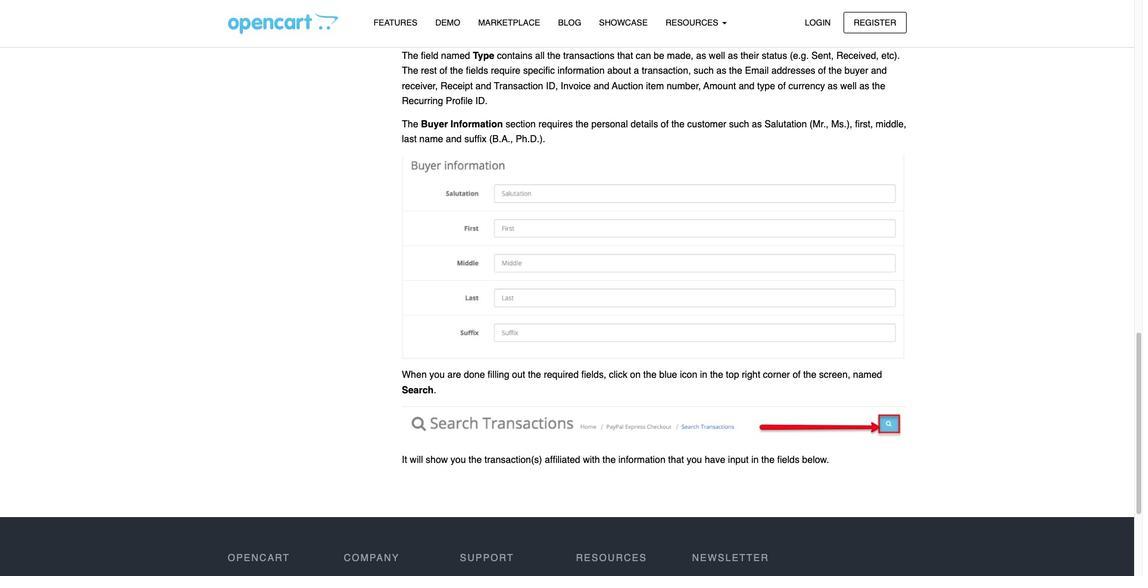 Task type: vqa. For each thing, say whether or not it's contained in the screenshot.
third The from the top of the page
yes



Task type: locate. For each thing, give the bounding box(es) containing it.
1 vertical spatial fields
[[778, 455, 800, 466]]

invoice
[[561, 81, 591, 92]]

done
[[464, 370, 485, 381]]

1 horizontal spatial that
[[669, 455, 685, 466]]

1 vertical spatial information
[[619, 455, 666, 466]]

email
[[746, 66, 769, 76]]

you left have on the right bottom of the page
[[687, 455, 703, 466]]

in right icon
[[701, 370, 708, 381]]

contains
[[497, 50, 533, 61]]

as left salutation
[[752, 119, 762, 130]]

the up receiver,
[[402, 66, 419, 76]]

id,
[[546, 81, 559, 92]]

named right field
[[441, 50, 471, 61]]

the left the screen,
[[804, 370, 817, 381]]

addresses
[[772, 66, 816, 76]]

transaction image
[[402, 0, 907, 41]]

and down email
[[739, 81, 755, 92]]

3 the from the top
[[402, 119, 419, 130]]

demo link
[[427, 13, 470, 33]]

fields
[[466, 66, 489, 76], [778, 455, 800, 466]]

of right corner
[[793, 370, 801, 381]]

the up last
[[402, 119, 419, 130]]

0 horizontal spatial you
[[430, 370, 445, 381]]

you right show
[[451, 455, 466, 466]]

etc).
[[882, 50, 901, 61]]

contains all the transactions that can be made, as well as their status (e.g. sent, received, etc). the rest of the fields require specific information about a transaction, such as the email addresses of the buyer and receiver, receipt and transaction id, invoice and auction item number, amount and type of currency as well as the recurring profile id.
[[402, 50, 901, 107]]

salutation
[[765, 119, 808, 130]]

the inside 'contains all the transactions that can be made, as well as their status (e.g. sent, received, etc). the rest of the fields require specific information about a transaction, such as the email addresses of the buyer and receiver, receipt and transaction id, invoice and auction item number, amount and type of currency as well as the recurring profile id.'
[[402, 66, 419, 76]]

resources inside 'resources' link
[[666, 18, 721, 27]]

0 vertical spatial resources
[[666, 18, 721, 27]]

1 horizontal spatial named
[[854, 370, 883, 381]]

currency
[[789, 81, 826, 92]]

0 horizontal spatial that
[[618, 50, 634, 61]]

can
[[636, 50, 652, 61]]

be
[[654, 50, 665, 61]]

of right details
[[661, 119, 669, 130]]

0 horizontal spatial such
[[694, 66, 714, 76]]

1 the from the top
[[402, 50, 419, 61]]

of inside when you are done filling out the required fields, click on the blue icon in the top right corner of the screen, named search .
[[793, 370, 801, 381]]

show
[[426, 455, 448, 466]]

fields,
[[582, 370, 607, 381]]

0 vertical spatial named
[[441, 50, 471, 61]]

fields left below.
[[778, 455, 800, 466]]

blog link
[[550, 13, 591, 33]]

in inside when you are done filling out the required fields, click on the blue icon in the top right corner of the screen, named search .
[[701, 370, 708, 381]]

search transactions image
[[402, 406, 907, 446]]

fields down "type"
[[466, 66, 489, 76]]

information
[[558, 66, 605, 76], [619, 455, 666, 466]]

0 horizontal spatial in
[[701, 370, 708, 381]]

1 horizontal spatial in
[[752, 455, 759, 466]]

middle,
[[876, 119, 907, 130]]

1 horizontal spatial information
[[619, 455, 666, 466]]

0 vertical spatial such
[[694, 66, 714, 76]]

such up amount
[[694, 66, 714, 76]]

in for input
[[752, 455, 759, 466]]

the left top
[[711, 370, 724, 381]]

the
[[548, 50, 561, 61], [450, 66, 464, 76], [730, 66, 743, 76], [829, 66, 843, 76], [873, 81, 886, 92], [576, 119, 589, 130], [672, 119, 685, 130], [528, 370, 542, 381], [644, 370, 657, 381], [711, 370, 724, 381], [804, 370, 817, 381], [469, 455, 482, 466], [603, 455, 616, 466], [762, 455, 775, 466]]

affiliated
[[545, 455, 581, 466]]

the for the field named type
[[402, 50, 419, 61]]

such inside "section requires the personal details of the customer such as salutation (mr., ms.), first, middle, last name and suffix (b.a., ph.d.)."
[[730, 119, 750, 130]]

all
[[536, 50, 545, 61]]

of right type
[[778, 81, 786, 92]]

in right input
[[752, 455, 759, 466]]

1 horizontal spatial you
[[451, 455, 466, 466]]

the down sent,
[[829, 66, 843, 76]]

buyer information image
[[402, 155, 907, 361]]

information inside 'contains all the transactions that can be made, as well as their status (e.g. sent, received, etc). the rest of the fields require specific information about a transaction, such as the email addresses of the buyer and receiver, receipt and transaction id, invoice and auction item number, amount and type of currency as well as the recurring profile id.'
[[558, 66, 605, 76]]

0 horizontal spatial named
[[441, 50, 471, 61]]

item
[[646, 81, 665, 92]]

such
[[694, 66, 714, 76], [730, 119, 750, 130]]

0 horizontal spatial fields
[[466, 66, 489, 76]]

1 horizontal spatial well
[[841, 81, 857, 92]]

customer
[[688, 119, 727, 130]]

name
[[420, 134, 444, 145]]

the left field
[[402, 50, 419, 61]]

1 vertical spatial that
[[669, 455, 685, 466]]

transaction(s)
[[485, 455, 543, 466]]

of
[[440, 66, 448, 76], [819, 66, 827, 76], [778, 81, 786, 92], [661, 119, 669, 130], [793, 370, 801, 381]]

the right out
[[528, 370, 542, 381]]

profile
[[446, 96, 473, 107]]

1 vertical spatial in
[[752, 455, 759, 466]]

opencart - open source shopping cart solution image
[[228, 13, 338, 34]]

in
[[701, 370, 708, 381], [752, 455, 759, 466]]

well down buyer
[[841, 81, 857, 92]]

2 the from the top
[[402, 66, 419, 76]]

status
[[762, 50, 788, 61]]

2 vertical spatial the
[[402, 119, 419, 130]]

0 horizontal spatial well
[[709, 50, 726, 61]]

0 horizontal spatial information
[[558, 66, 605, 76]]

that left have on the right bottom of the page
[[669, 455, 685, 466]]

0 vertical spatial in
[[701, 370, 708, 381]]

you
[[430, 370, 445, 381], [451, 455, 466, 466], [687, 455, 703, 466]]

(mr.,
[[810, 119, 829, 130]]

login link
[[795, 12, 842, 33]]

of right rest
[[440, 66, 448, 76]]

that up about
[[618, 50, 634, 61]]

number,
[[667, 81, 702, 92]]

require
[[491, 66, 521, 76]]

0 vertical spatial the
[[402, 50, 419, 61]]

and
[[872, 66, 888, 76], [476, 81, 492, 92], [594, 81, 610, 92], [739, 81, 755, 92], [446, 134, 462, 145]]

1 horizontal spatial resources
[[666, 18, 721, 27]]

and down the buyer information
[[446, 134, 462, 145]]

the up receipt
[[450, 66, 464, 76]]

as up amount
[[717, 66, 727, 76]]

.
[[434, 385, 437, 396]]

1 horizontal spatial such
[[730, 119, 750, 130]]

named
[[441, 50, 471, 61], [854, 370, 883, 381]]

field
[[421, 50, 439, 61]]

2 horizontal spatial you
[[687, 455, 703, 466]]

features
[[374, 18, 418, 27]]

0 vertical spatial information
[[558, 66, 605, 76]]

1 vertical spatial resources
[[576, 554, 648, 565]]

a
[[634, 66, 640, 76]]

named right the screen,
[[854, 370, 883, 381]]

that inside 'contains all the transactions that can be made, as well as their status (e.g. sent, received, etc). the rest of the fields require specific information about a transaction, such as the email addresses of the buyer and receiver, receipt and transaction id, invoice and auction item number, amount and type of currency as well as the recurring profile id.'
[[618, 50, 634, 61]]

that
[[618, 50, 634, 61], [669, 455, 685, 466]]

ph.d.).
[[516, 134, 546, 145]]

1 vertical spatial named
[[854, 370, 883, 381]]

right
[[742, 370, 761, 381]]

you up the .
[[430, 370, 445, 381]]

features link
[[365, 13, 427, 33]]

company
[[344, 554, 400, 565]]

0 vertical spatial fields
[[466, 66, 489, 76]]

opencart
[[228, 554, 290, 565]]

transaction,
[[642, 66, 692, 76]]

0 vertical spatial that
[[618, 50, 634, 61]]

auction
[[612, 81, 644, 92]]

information down search transactions image
[[619, 455, 666, 466]]

and down about
[[594, 81, 610, 92]]

0 horizontal spatial resources
[[576, 554, 648, 565]]

below.
[[803, 455, 830, 466]]

recurring
[[402, 96, 444, 107]]

and down etc).
[[872, 66, 888, 76]]

well up amount
[[709, 50, 726, 61]]

1 vertical spatial such
[[730, 119, 750, 130]]

resources
[[666, 18, 721, 27], [576, 554, 648, 565]]

such right customer
[[730, 119, 750, 130]]

1 vertical spatial the
[[402, 66, 419, 76]]

information up invoice
[[558, 66, 605, 76]]

the field named type
[[402, 50, 495, 61]]



Task type: describe. For each thing, give the bounding box(es) containing it.
with
[[583, 455, 600, 466]]

the for the buyer information
[[402, 119, 419, 130]]

sent,
[[812, 50, 834, 61]]

will
[[410, 455, 423, 466]]

receipt
[[441, 81, 473, 92]]

specific
[[524, 66, 555, 76]]

id.
[[476, 96, 488, 107]]

click
[[609, 370, 628, 381]]

blue
[[660, 370, 678, 381]]

in for icon
[[701, 370, 708, 381]]

the left customer
[[672, 119, 685, 130]]

resources link
[[657, 13, 736, 33]]

register link
[[844, 12, 907, 33]]

required
[[544, 370, 579, 381]]

the buyer information
[[402, 119, 503, 130]]

the down their
[[730, 66, 743, 76]]

their
[[741, 50, 760, 61]]

type
[[758, 81, 776, 92]]

icon
[[680, 370, 698, 381]]

type
[[473, 50, 495, 61]]

as left their
[[728, 50, 739, 61]]

marketplace link
[[470, 13, 550, 33]]

when you are done filling out the required fields, click on the blue icon in the top right corner of the screen, named search .
[[402, 370, 883, 396]]

suffix
[[465, 134, 487, 145]]

section
[[506, 119, 536, 130]]

input
[[729, 455, 749, 466]]

(b.a.,
[[490, 134, 513, 145]]

of down sent,
[[819, 66, 827, 76]]

out
[[512, 370, 526, 381]]

received,
[[837, 50, 879, 61]]

the right with
[[603, 455, 616, 466]]

support
[[460, 554, 515, 565]]

named inside when you are done filling out the required fields, click on the blue icon in the top right corner of the screen, named search .
[[854, 370, 883, 381]]

screen,
[[820, 370, 851, 381]]

made,
[[668, 50, 694, 61]]

as inside "section requires the personal details of the customer such as salutation (mr., ms.), first, middle, last name and suffix (b.a., ph.d.)."
[[752, 119, 762, 130]]

1 horizontal spatial fields
[[778, 455, 800, 466]]

requires
[[539, 119, 573, 130]]

receiver,
[[402, 81, 438, 92]]

(e.g.
[[790, 50, 810, 61]]

filling
[[488, 370, 510, 381]]

search
[[402, 385, 434, 396]]

about
[[608, 66, 632, 76]]

showcase
[[600, 18, 648, 27]]

information
[[451, 119, 503, 130]]

the down etc).
[[873, 81, 886, 92]]

last
[[402, 134, 417, 145]]

it
[[402, 455, 407, 466]]

login
[[805, 18, 831, 27]]

the right input
[[762, 455, 775, 466]]

of inside "section requires the personal details of the customer such as salutation (mr., ms.), first, middle, last name and suffix (b.a., ph.d.)."
[[661, 119, 669, 130]]

rest
[[421, 66, 437, 76]]

and up id.
[[476, 81, 492, 92]]

the left transaction(s)
[[469, 455, 482, 466]]

it will show you the transaction(s) affiliated with the information that you have input in the fields below.
[[402, 455, 830, 466]]

personal
[[592, 119, 628, 130]]

transaction
[[494, 81, 544, 92]]

such inside 'contains all the transactions that can be made, as well as their status (e.g. sent, received, etc). the rest of the fields require specific information about a transaction, such as the email addresses of the buyer and receiver, receipt and transaction id, invoice and auction item number, amount and type of currency as well as the recurring profile id.'
[[694, 66, 714, 76]]

the right on
[[644, 370, 657, 381]]

0 vertical spatial well
[[709, 50, 726, 61]]

amount
[[704, 81, 737, 92]]

details
[[631, 119, 659, 130]]

on
[[631, 370, 641, 381]]

as right currency
[[828, 81, 838, 92]]

are
[[448, 370, 462, 381]]

fields inside 'contains all the transactions that can be made, as well as their status (e.g. sent, received, etc). the rest of the fields require specific information about a transaction, such as the email addresses of the buyer and receiver, receipt and transaction id, invoice and auction item number, amount and type of currency as well as the recurring profile id.'
[[466, 66, 489, 76]]

when
[[402, 370, 427, 381]]

as down buyer
[[860, 81, 870, 92]]

as right the made,
[[697, 50, 707, 61]]

newsletter
[[693, 554, 770, 565]]

section requires the personal details of the customer such as salutation (mr., ms.), first, middle, last name and suffix (b.a., ph.d.).
[[402, 119, 907, 145]]

buyer
[[421, 119, 448, 130]]

showcase link
[[591, 13, 657, 33]]

top
[[727, 370, 740, 381]]

you inside when you are done filling out the required fields, click on the blue icon in the top right corner of the screen, named search .
[[430, 370, 445, 381]]

have
[[705, 455, 726, 466]]

marketplace
[[479, 18, 541, 27]]

the right "requires"
[[576, 119, 589, 130]]

transactions
[[564, 50, 615, 61]]

the right all
[[548, 50, 561, 61]]

blog
[[559, 18, 582, 27]]

1 vertical spatial well
[[841, 81, 857, 92]]

first,
[[856, 119, 874, 130]]

buyer
[[845, 66, 869, 76]]

demo
[[436, 18, 461, 27]]

ms.),
[[832, 119, 853, 130]]

and inside "section requires the personal details of the customer such as salutation (mr., ms.), first, middle, last name and suffix (b.a., ph.d.)."
[[446, 134, 462, 145]]



